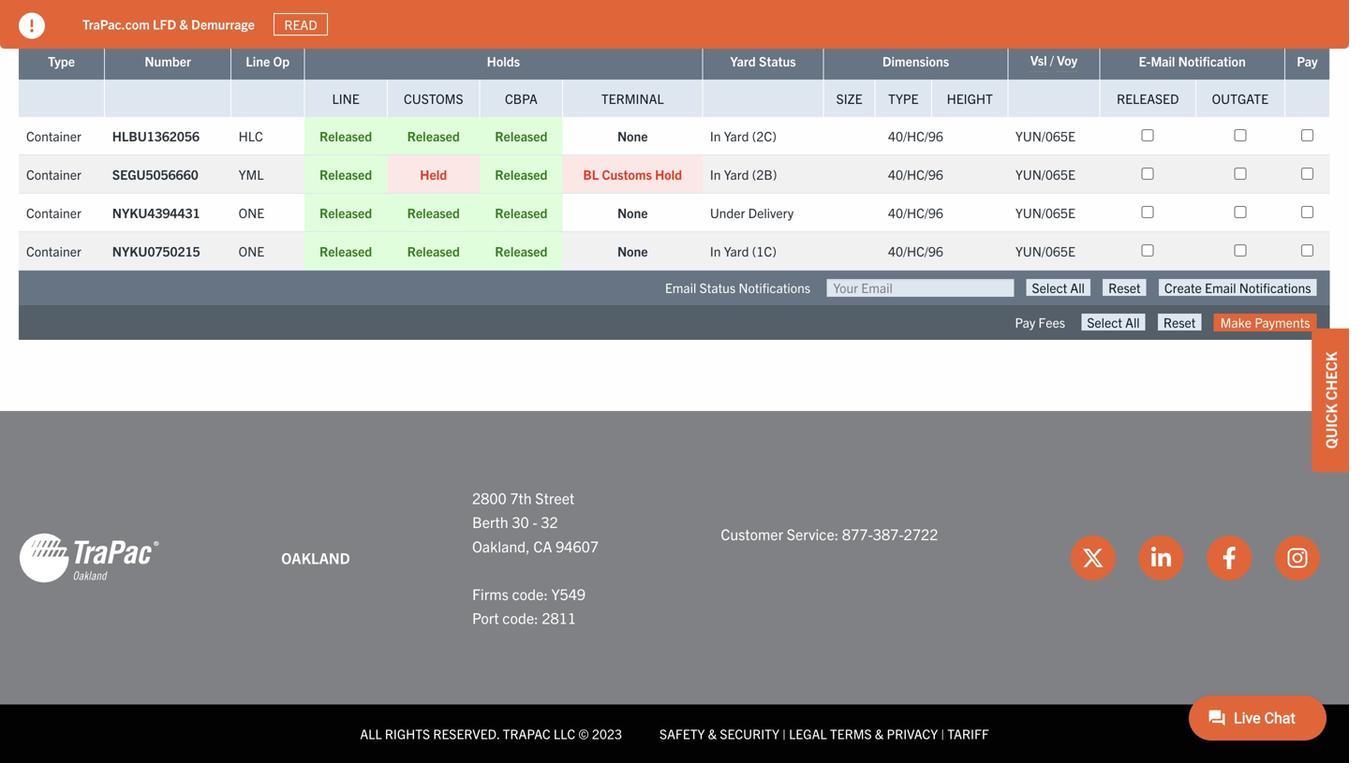 Task type: vqa. For each thing, say whether or not it's contained in the screenshot.


Task type: locate. For each thing, give the bounding box(es) containing it.
make payments
[[1221, 314, 1311, 331]]

2 | from the left
[[941, 726, 945, 743]]

oakland,
[[472, 537, 530, 555]]

in for in yard (2b)
[[710, 166, 721, 183]]

segu5056660
[[112, 166, 198, 183]]

customs
[[404, 90, 463, 107], [602, 166, 652, 183]]

0 vertical spatial line
[[246, 52, 270, 69]]

1 vertical spatial type
[[889, 90, 919, 107]]

2 vertical spatial none
[[618, 243, 648, 259]]

code: up "2811"
[[512, 585, 548, 603]]

2 vertical spatial in
[[710, 243, 721, 259]]

customs right bl
[[602, 166, 652, 183]]

yml
[[239, 166, 264, 183]]

2 container from the top
[[26, 166, 81, 183]]

footer
[[0, 411, 1349, 764]]

read
[[284, 16, 317, 33]]

|
[[783, 726, 786, 743], [941, 726, 945, 743]]

40/hc/96 for (2c)
[[888, 127, 944, 144]]

0 vertical spatial none
[[618, 127, 648, 144]]

1 vertical spatial one
[[239, 243, 264, 259]]

customs up held
[[404, 90, 463, 107]]

0 vertical spatial status
[[759, 52, 796, 69]]

2 none from the top
[[618, 204, 648, 221]]

oakland image
[[19, 532, 159, 585]]

0 vertical spatial type
[[48, 52, 75, 69]]

one
[[239, 204, 264, 221], [239, 243, 264, 259]]

0 vertical spatial in
[[710, 127, 721, 144]]

type
[[48, 52, 75, 69], [889, 90, 919, 107]]

None button
[[1027, 279, 1091, 296], [1103, 279, 1147, 296], [1159, 279, 1317, 296], [1082, 314, 1146, 331], [1158, 314, 1202, 331], [1027, 279, 1091, 296], [1103, 279, 1147, 296], [1159, 279, 1317, 296], [1082, 314, 1146, 331], [1158, 314, 1202, 331]]

held
[[420, 166, 447, 183]]

&
[[179, 16, 188, 32], [708, 726, 717, 743], [875, 726, 884, 743]]

in
[[710, 127, 721, 144], [710, 166, 721, 183], [710, 243, 721, 259]]

4 container from the top
[[26, 243, 81, 259]]

1 | from the left
[[783, 726, 786, 743]]

1 one from the top
[[239, 204, 264, 221]]

one for nyku0750215
[[239, 243, 264, 259]]

& right safety
[[708, 726, 717, 743]]

yun/065e for (2b)
[[1016, 166, 1076, 183]]

0 horizontal spatial |
[[783, 726, 786, 743]]

1 40/hc/96 from the top
[[888, 127, 944, 144]]

quick
[[1321, 404, 1340, 449]]

1 horizontal spatial line
[[332, 90, 360, 107]]

3 container from the top
[[26, 204, 81, 221]]

40/hc/96
[[888, 127, 944, 144], [888, 166, 944, 183], [888, 204, 944, 221], [888, 243, 944, 259]]

3 none from the top
[[618, 243, 648, 259]]

pay for pay fees
[[1015, 314, 1036, 331]]

1 vertical spatial status
[[700, 279, 736, 296]]

1 vertical spatial code:
[[503, 609, 538, 627]]

1 container from the top
[[26, 127, 81, 144]]

94607
[[556, 537, 599, 555]]

yun/065e
[[1016, 127, 1076, 144], [1016, 166, 1076, 183], [1016, 204, 1076, 221], [1016, 243, 1076, 259]]

(1c)
[[752, 243, 777, 259]]

2 one from the top
[[239, 243, 264, 259]]

yard left (2b)
[[724, 166, 749, 183]]

customer
[[721, 525, 783, 543]]

yun/065e for (2c)
[[1016, 127, 1076, 144]]

dimensions
[[883, 52, 949, 69]]

e-
[[1139, 52, 1151, 69]]

security
[[720, 726, 780, 743]]

0 vertical spatial one
[[239, 204, 264, 221]]

40/hc/96 for (2b)
[[888, 166, 944, 183]]

footer containing 2800 7th street
[[0, 411, 1349, 764]]

in down under
[[710, 243, 721, 259]]

1 vertical spatial in
[[710, 166, 721, 183]]

cbpa
[[505, 90, 538, 107]]

none
[[618, 127, 648, 144], [618, 204, 648, 221], [618, 243, 648, 259]]

& right lfd
[[179, 16, 188, 32]]

status up (2c) on the top of page
[[759, 52, 796, 69]]

firms
[[472, 585, 509, 603]]

status right 'email'
[[700, 279, 736, 296]]

1 horizontal spatial status
[[759, 52, 796, 69]]

released
[[1117, 90, 1179, 107], [320, 127, 372, 144], [407, 127, 460, 144], [495, 127, 548, 144], [320, 166, 372, 183], [495, 166, 548, 183], [320, 204, 372, 221], [407, 204, 460, 221], [495, 204, 548, 221], [320, 243, 372, 259], [407, 243, 460, 259], [495, 243, 548, 259]]

| left legal
[[783, 726, 786, 743]]

solid image
[[19, 13, 45, 39]]

y549
[[551, 585, 586, 603]]

email
[[665, 279, 697, 296]]

container for nyku4394431
[[26, 204, 81, 221]]

©
[[579, 726, 589, 743]]

7th
[[510, 489, 532, 508]]

status
[[759, 52, 796, 69], [700, 279, 736, 296]]

0 horizontal spatial pay
[[1015, 314, 1036, 331]]

yard for (2c)
[[724, 127, 749, 144]]

demurrage
[[191, 16, 255, 32]]

2 40/hc/96 from the top
[[888, 166, 944, 183]]

none for under delivery
[[618, 204, 648, 221]]

2 in from the top
[[710, 166, 721, 183]]

quick check link
[[1312, 329, 1349, 473]]

reserved.
[[433, 726, 500, 743]]

0 horizontal spatial &
[[179, 16, 188, 32]]

0 horizontal spatial line
[[246, 52, 270, 69]]

hold
[[655, 166, 682, 183]]

387-
[[873, 525, 904, 543]]

40/hc/96 for (1c)
[[888, 243, 944, 259]]

mail
[[1151, 52, 1176, 69]]

code: right port
[[503, 609, 538, 627]]

0 horizontal spatial status
[[700, 279, 736, 296]]

in up the in yard (2b)
[[710, 127, 721, 144]]

oakland
[[281, 549, 350, 567]]

1 vertical spatial pay
[[1015, 314, 1036, 331]]

fees
[[1039, 314, 1066, 331]]

tariff
[[948, 726, 989, 743]]

None checkbox
[[1142, 129, 1154, 141], [1234, 168, 1247, 180], [1142, 206, 1154, 218], [1234, 206, 1247, 218], [1142, 129, 1154, 141], [1234, 168, 1247, 180], [1142, 206, 1154, 218], [1234, 206, 1247, 218]]

2811
[[542, 609, 576, 627]]

1 vertical spatial line
[[332, 90, 360, 107]]

bl customs hold
[[583, 166, 682, 183]]

| left tariff
[[941, 726, 945, 743]]

under delivery
[[710, 204, 794, 221]]

yun/065e for (1c)
[[1016, 243, 1076, 259]]

ca
[[534, 537, 552, 555]]

4 40/hc/96 from the top
[[888, 243, 944, 259]]

container for nyku0750215
[[26, 243, 81, 259]]

1 vertical spatial customs
[[602, 166, 652, 183]]

yard for (2b)
[[724, 166, 749, 183]]

in for in yard (1c)
[[710, 243, 721, 259]]

number
[[145, 52, 191, 69]]

0 vertical spatial pay
[[1297, 52, 1318, 69]]

in yard (1c)
[[710, 243, 777, 259]]

in up under
[[710, 166, 721, 183]]

None checkbox
[[1234, 129, 1247, 141], [1301, 129, 1314, 141], [1142, 168, 1154, 180], [1301, 168, 1314, 180], [1301, 206, 1314, 218], [1142, 244, 1154, 257], [1234, 244, 1247, 257], [1301, 244, 1314, 257], [1234, 129, 1247, 141], [1301, 129, 1314, 141], [1142, 168, 1154, 180], [1301, 168, 1314, 180], [1301, 206, 1314, 218], [1142, 244, 1154, 257], [1234, 244, 1247, 257], [1301, 244, 1314, 257]]

0 vertical spatial customs
[[404, 90, 463, 107]]

4 yun/065e from the top
[[1016, 243, 1076, 259]]

1 none from the top
[[618, 127, 648, 144]]

2023
[[592, 726, 622, 743]]

1 horizontal spatial pay
[[1297, 52, 1318, 69]]

1 horizontal spatial |
[[941, 726, 945, 743]]

yard left (1c)
[[724, 243, 749, 259]]

(2b)
[[752, 166, 777, 183]]

2 yun/065e from the top
[[1016, 166, 1076, 183]]

yard left (2c) on the top of page
[[724, 127, 749, 144]]

make
[[1221, 314, 1252, 331]]

trapac.com lfd & demurrage
[[82, 16, 255, 32]]

1 in from the top
[[710, 127, 721, 144]]

container
[[26, 127, 81, 144], [26, 166, 81, 183], [26, 204, 81, 221], [26, 243, 81, 259]]

1 yun/065e from the top
[[1016, 127, 1076, 144]]

0 horizontal spatial customs
[[404, 90, 463, 107]]

in for in yard (2c)
[[710, 127, 721, 144]]

line
[[246, 52, 270, 69], [332, 90, 360, 107]]

& right terms
[[875, 726, 884, 743]]

firms code:  y549 port code:  2811
[[472, 585, 586, 627]]

line op
[[246, 52, 290, 69]]

trapac.com
[[82, 16, 150, 32]]

berth
[[472, 513, 508, 531]]

3 in from the top
[[710, 243, 721, 259]]

vsl / voy
[[1030, 51, 1078, 68]]

in yard (2b)
[[710, 166, 777, 183]]

1 vertical spatial none
[[618, 204, 648, 221]]

yard
[[730, 52, 756, 69], [724, 127, 749, 144], [724, 166, 749, 183], [724, 243, 749, 259]]

pay fees
[[1015, 314, 1066, 331]]



Task type: describe. For each thing, give the bounding box(es) containing it.
all rights reserved. trapac llc © 2023
[[360, 726, 622, 743]]

safety & security | legal terms & privacy | tariff
[[660, 726, 989, 743]]

(2c)
[[752, 127, 777, 144]]

legal
[[789, 726, 827, 743]]

yard up the in yard (2c)
[[730, 52, 756, 69]]

terminal
[[601, 90, 664, 107]]

2 horizontal spatial &
[[875, 726, 884, 743]]

size
[[836, 90, 863, 107]]

nyku0750215
[[112, 243, 200, 259]]

notification
[[1179, 52, 1246, 69]]

Your Email email field
[[827, 279, 1014, 297]]

outgate
[[1212, 90, 1269, 107]]

line for line op
[[246, 52, 270, 69]]

quick check
[[1321, 352, 1340, 449]]

yard for (1c)
[[724, 243, 749, 259]]

3 yun/065e from the top
[[1016, 204, 1076, 221]]

-
[[533, 513, 538, 531]]

llc
[[554, 726, 575, 743]]

in yard (2c)
[[710, 127, 777, 144]]

32
[[541, 513, 558, 531]]

tariff link
[[948, 726, 989, 743]]

email status notifications
[[665, 279, 811, 296]]

safety
[[660, 726, 705, 743]]

1 horizontal spatial type
[[889, 90, 919, 107]]

none for in yard (2c)
[[618, 127, 648, 144]]

notifications
[[739, 279, 811, 296]]

hlbu1362056
[[112, 127, 200, 144]]

container for segu5056660
[[26, 166, 81, 183]]

2800
[[472, 489, 507, 508]]

1 horizontal spatial &
[[708, 726, 717, 743]]

under
[[710, 204, 745, 221]]

safety & security link
[[660, 726, 780, 743]]

all
[[360, 726, 382, 743]]

read link
[[273, 13, 328, 36]]

vsl
[[1030, 51, 1047, 68]]

3 40/hc/96 from the top
[[888, 204, 944, 221]]

877-
[[842, 525, 873, 543]]

status for email
[[700, 279, 736, 296]]

container for hlbu1362056
[[26, 127, 81, 144]]

service:
[[787, 525, 839, 543]]

none for in yard (1c)
[[618, 243, 648, 259]]

voy
[[1057, 51, 1078, 68]]

privacy
[[887, 726, 938, 743]]

nyku4394431
[[112, 204, 200, 221]]

2800 7th street berth 30 - 32 oakland, ca 94607
[[472, 489, 599, 555]]

op
[[273, 52, 290, 69]]

one for nyku4394431
[[239, 204, 264, 221]]

height
[[947, 90, 993, 107]]

terms
[[830, 726, 872, 743]]

holds
[[487, 52, 520, 69]]

30
[[512, 513, 529, 531]]

delivery
[[748, 204, 794, 221]]

make payments link
[[1214, 314, 1317, 332]]

legal terms & privacy link
[[789, 726, 938, 743]]

check
[[1321, 352, 1340, 401]]

0 horizontal spatial type
[[48, 52, 75, 69]]

lfd
[[153, 16, 176, 32]]

bl
[[583, 166, 599, 183]]

0 vertical spatial code:
[[512, 585, 548, 603]]

e-mail notification
[[1139, 52, 1246, 69]]

1 horizontal spatial customs
[[602, 166, 652, 183]]

rights
[[385, 726, 430, 743]]

/
[[1050, 51, 1054, 68]]

street
[[535, 489, 575, 508]]

customer service: 877-387-2722
[[721, 525, 938, 543]]

hlc
[[239, 127, 263, 144]]

line for line
[[332, 90, 360, 107]]

2722
[[904, 525, 938, 543]]

port
[[472, 609, 499, 627]]

status for yard
[[759, 52, 796, 69]]

payments
[[1255, 314, 1311, 331]]

pay for pay
[[1297, 52, 1318, 69]]

yard status
[[730, 52, 796, 69]]

trapac
[[503, 726, 551, 743]]



